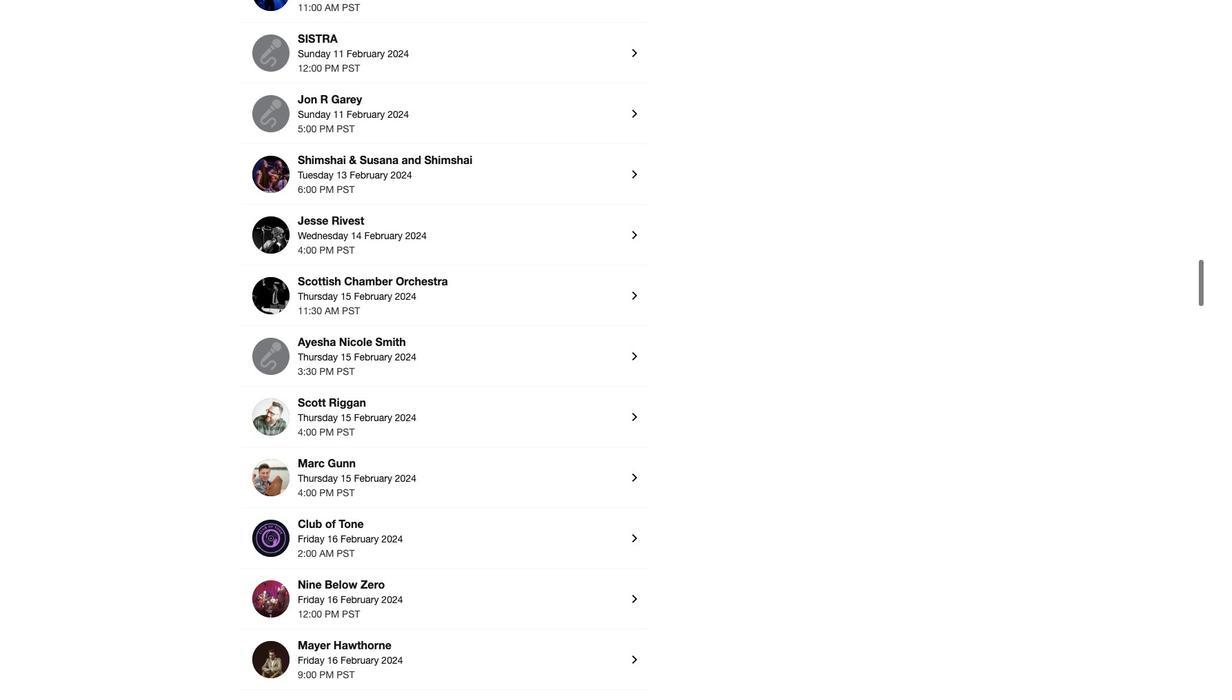 Task type: vqa. For each thing, say whether or not it's contained in the screenshot.


Task type: locate. For each thing, give the bounding box(es) containing it.
pm inside jon r garey sunday 11 february 2024 5:00 pm pst
[[320, 123, 334, 134]]

thursday down marc
[[298, 473, 338, 484]]

am right 11:00
[[325, 2, 340, 13]]

4:00 down marc
[[298, 488, 317, 499]]

am inside scottish chamber orchestra thursday 15 february 2024 11:30 am pst
[[325, 306, 340, 317]]

0 vertical spatial friday
[[298, 534, 325, 545]]

february down zero
[[341, 595, 379, 606]]

2 4:00 from the top
[[298, 427, 317, 438]]

16 inside the nine below zero friday 16 february 2024 12:00 pm pst
[[327, 595, 338, 606]]

4 15 from the top
[[341, 473, 352, 484]]

2 vertical spatial 4:00
[[298, 488, 317, 499]]

pm inside shimshai & susana and shimshai tuesday 13 february 2024 6:00 pm pst
[[320, 184, 334, 195]]

3 4:00 from the top
[[298, 488, 317, 499]]

pm right 5:00
[[320, 123, 334, 134]]

pm inside the nine below zero friday 16 february 2024 12:00 pm pst
[[325, 609, 340, 620]]

pst down gunn
[[337, 488, 355, 499]]

11 inside sistra sunday 11 february 2024 12:00 pm pst
[[333, 48, 344, 59]]

sunday inside sistra sunday 11 february 2024 12:00 pm pst
[[298, 48, 331, 59]]

1 vertical spatial sunday
[[298, 109, 331, 120]]

16 inside club of tone friday 16 february 2024 2:00 am pst
[[327, 534, 338, 545]]

pm down wednesday
[[320, 245, 334, 256]]

gunn
[[328, 457, 356, 470]]

tuesday
[[298, 170, 334, 181]]

of
[[325, 517, 336, 530]]

friday inside the nine below zero friday 16 february 2024 12:00 pm pst
[[298, 595, 325, 606]]

pm right the 9:00
[[320, 670, 334, 681]]

february down garey
[[347, 109, 385, 120]]

16
[[327, 534, 338, 545], [327, 595, 338, 606], [327, 655, 338, 666]]

zero
[[361, 578, 385, 591]]

4:00 for jesse rivest
[[298, 245, 317, 256]]

friday inside club of tone friday 16 february 2024 2:00 am pst
[[298, 534, 325, 545]]

pst down 14
[[337, 245, 355, 256]]

february inside scottish chamber orchestra thursday 15 february 2024 11:30 am pst
[[354, 291, 392, 302]]

4:00 for scott riggan
[[298, 427, 317, 438]]

1 horizontal spatial shimshai
[[425, 153, 473, 166]]

1 friday from the top
[[298, 534, 325, 545]]

2024 inside sistra sunday 11 february 2024 12:00 pm pst
[[388, 48, 409, 59]]

1 16 from the top
[[327, 534, 338, 545]]

february down susana on the left of the page
[[350, 170, 388, 181]]

2 11 from the top
[[333, 109, 344, 120]]

4:00 inside jesse rivest wednesday 14 february 2024 4:00 pm pst
[[298, 245, 317, 256]]

2 sunday from the top
[[298, 109, 331, 120]]

pm down tuesday
[[320, 184, 334, 195]]

12:00 up jon
[[298, 63, 322, 74]]

friday up the 9:00
[[298, 655, 325, 666]]

pst down below
[[342, 609, 360, 620]]

february
[[347, 48, 385, 59], [347, 109, 385, 120], [350, 170, 388, 181], [365, 230, 403, 241], [354, 291, 392, 302], [354, 352, 392, 363], [354, 412, 392, 424], [354, 473, 392, 484], [341, 534, 379, 545], [341, 595, 379, 606], [341, 655, 379, 666]]

scott riggan thursday 15 february 2024 4:00 pm pst
[[298, 396, 417, 438]]

4:00
[[298, 245, 317, 256], [298, 427, 317, 438], [298, 488, 317, 499]]

sistra
[[298, 32, 338, 45]]

2 friday from the top
[[298, 595, 325, 606]]

11 down garey
[[333, 109, 344, 120]]

pm inside mayer hawthorne friday 16 february 2024 9:00 pm pst
[[320, 670, 334, 681]]

2024
[[388, 48, 409, 59], [388, 109, 409, 120], [391, 170, 412, 181], [406, 230, 427, 241], [395, 291, 417, 302], [395, 352, 417, 363], [395, 412, 417, 424], [395, 473, 417, 484], [382, 534, 403, 545], [382, 595, 403, 606], [382, 655, 403, 666]]

2024 inside club of tone friday 16 february 2024 2:00 am pst
[[382, 534, 403, 545]]

4:00 down scott
[[298, 427, 317, 438]]

sacred song masterclass w/ shimshai & susana image
[[253, 156, 290, 193]]

1 15 from the top
[[341, 291, 352, 302]]

1 12:00 from the top
[[298, 63, 322, 74]]

0 vertical spatial 16
[[327, 534, 338, 545]]

pst inside ayesha nicole smith thursday 15 february 2024 3:30 pm pst
[[337, 366, 355, 377]]

pm
[[325, 63, 340, 74], [320, 123, 334, 134], [320, 184, 334, 195], [320, 245, 334, 256], [320, 366, 334, 377], [320, 427, 334, 438], [320, 488, 334, 499], [325, 609, 340, 620], [320, 670, 334, 681]]

pst down garey
[[337, 123, 355, 134]]

1 sunday from the top
[[298, 48, 331, 59]]

mendelssohn string quartet no 1 image
[[253, 277, 290, 315]]

shimshai right and
[[425, 153, 473, 166]]

1 vertical spatial 11
[[333, 109, 344, 120]]

2024 inside jesse rivest wednesday 14 february 2024 4:00 pm pst
[[406, 230, 427, 241]]

friday for nine
[[298, 595, 325, 606]]

1 vertical spatial am
[[325, 306, 340, 317]]

pm inside scott riggan thursday 15 february 2024 4:00 pm pst
[[320, 427, 334, 438]]

3 friday from the top
[[298, 655, 325, 666]]

4:00 down wednesday
[[298, 245, 317, 256]]

am for of
[[320, 548, 334, 559]]

15 inside scott riggan thursday 15 february 2024 4:00 pm pst
[[341, 412, 352, 424]]

12:00 down nine
[[298, 609, 322, 620]]

6:00
[[298, 184, 317, 195]]

pst inside the nine below zero friday 16 february 2024 12:00 pm pst
[[342, 609, 360, 620]]

thursday down scott
[[298, 412, 338, 424]]

pm down scott
[[320, 427, 334, 438]]

15 down riggan
[[341, 412, 352, 424]]

&
[[349, 153, 357, 166]]

0 vertical spatial sunday
[[298, 48, 331, 59]]

february right 14
[[365, 230, 403, 241]]

pm right 3:30
[[320, 366, 334, 377]]

scottish
[[298, 275, 341, 288]]

pm up r
[[325, 63, 340, 74]]

pm up of
[[320, 488, 334, 499]]

2024 inside scottish chamber orchestra thursday 15 february 2024 11:30 am pst
[[395, 291, 417, 302]]

riggan
[[329, 396, 366, 409]]

february inside club of tone friday 16 february 2024 2:00 am pst
[[341, 534, 379, 545]]

friday down nine
[[298, 595, 325, 606]]

pst up garey
[[342, 63, 360, 74]]

15 inside marc gunn thursday 15 february 2024 4:00 pm pst
[[341, 473, 352, 484]]

marc gunn thursday 15 february 2024 4:00 pm pst
[[298, 457, 417, 499]]

february down tone
[[341, 534, 379, 545]]

hawthorne
[[334, 639, 392, 652]]

16 down the mayer
[[327, 655, 338, 666]]

4 thursday from the top
[[298, 473, 338, 484]]

february down gunn
[[354, 473, 392, 484]]

february up garey
[[347, 48, 385, 59]]

february inside jesse rivest wednesday 14 february 2024 4:00 pm pst
[[365, 230, 403, 241]]

2 15 from the top
[[341, 352, 352, 363]]

below
[[325, 578, 358, 591]]

am inside club of tone friday 16 february 2024 2:00 am pst
[[320, 548, 334, 559]]

garey
[[332, 92, 362, 105]]

pst down hawthorne
[[337, 670, 355, 681]]

1 vertical spatial 16
[[327, 595, 338, 606]]

and
[[402, 153, 422, 166]]

rivest
[[332, 214, 364, 227]]

15 down gunn
[[341, 473, 352, 484]]

february inside mayer hawthorne friday 16 february 2024 9:00 pm pst
[[341, 655, 379, 666]]

pst down tone
[[337, 548, 355, 559]]

15 down nicole
[[341, 352, 352, 363]]

mayer
[[298, 639, 331, 652]]

2 vertical spatial am
[[320, 548, 334, 559]]

16 down of
[[327, 534, 338, 545]]

pst down 13
[[337, 184, 355, 195]]

thursday down ayesha
[[298, 352, 338, 363]]

am
[[325, 2, 340, 13], [325, 306, 340, 317], [320, 548, 334, 559]]

15
[[341, 291, 352, 302], [341, 352, 352, 363], [341, 412, 352, 424], [341, 473, 352, 484]]

3 16 from the top
[[327, 655, 338, 666]]

3 15 from the top
[[341, 412, 352, 424]]

11 down sistra
[[333, 48, 344, 59]]

4:00 inside marc gunn thursday 15 february 2024 4:00 pm pst
[[298, 488, 317, 499]]

friday up 2:00
[[298, 534, 325, 545]]

1 vertical spatial friday
[[298, 595, 325, 606]]

2 shimshai from the left
[[425, 153, 473, 166]]

1 vertical spatial 4:00
[[298, 427, 317, 438]]

sunday
[[298, 48, 331, 59], [298, 109, 331, 120]]

am right 11:30
[[325, 306, 340, 317]]

sistra: live from sunset studios, peckham image
[[253, 34, 290, 72]]

sunday up 5:00
[[298, 109, 331, 120]]

smith
[[376, 335, 406, 348]]

susana
[[360, 153, 399, 166]]

12:00
[[298, 63, 322, 74], [298, 609, 322, 620]]

0 vertical spatial 4:00
[[298, 245, 317, 256]]

3 thursday from the top
[[298, 412, 338, 424]]

friday inside mayer hawthorne friday 16 february 2024 9:00 pm pst
[[298, 655, 325, 666]]

2 12:00 from the top
[[298, 609, 322, 620]]

thursday inside ayesha nicole smith thursday 15 february 2024 3:30 pm pst
[[298, 352, 338, 363]]

club of tone friday 16 february 2024 2:00 am pst
[[298, 517, 403, 559]]

february down chamber
[[354, 291, 392, 302]]

february down hawthorne
[[341, 655, 379, 666]]

pm inside sistra sunday 11 february 2024 12:00 pm pst
[[325, 63, 340, 74]]

pm inside jesse rivest wednesday 14 february 2024 4:00 pm pst
[[320, 245, 334, 256]]

9:00
[[298, 670, 317, 681]]

16 for of
[[327, 534, 338, 545]]

shimshai up tuesday
[[298, 153, 346, 166]]

pst
[[342, 2, 360, 13], [342, 63, 360, 74], [337, 123, 355, 134], [337, 184, 355, 195], [337, 245, 355, 256], [342, 306, 360, 317], [337, 366, 355, 377], [337, 427, 355, 438], [337, 488, 355, 499], [337, 548, 355, 559], [342, 609, 360, 620], [337, 670, 355, 681]]

thursday
[[298, 291, 338, 302], [298, 352, 338, 363], [298, 412, 338, 424], [298, 473, 338, 484]]

1 4:00 from the top
[[298, 245, 317, 256]]

1 thursday from the top
[[298, 291, 338, 302]]

am right 2:00
[[320, 548, 334, 559]]

0 horizontal spatial shimshai
[[298, 153, 346, 166]]

0 vertical spatial 11
[[333, 48, 344, 59]]

3:30
[[298, 366, 317, 377]]

16 down below
[[327, 595, 338, 606]]

pst up riggan
[[337, 366, 355, 377]]

1 11 from the top
[[333, 48, 344, 59]]

1 shimshai from the left
[[298, 153, 346, 166]]

12:00 inside the nine below zero friday 16 february 2024 12:00 pm pst
[[298, 609, 322, 620]]

sunday down sistra
[[298, 48, 331, 59]]

ursa live indie spotlight image
[[253, 217, 290, 254]]

15 down chamber
[[341, 291, 352, 302]]

february inside ayesha nicole smith thursday 15 february 2024 3:30 pm pst
[[354, 352, 392, 363]]

pst inside marc gunn thursday 15 february 2024 4:00 pm pst
[[337, 488, 355, 499]]

1 vertical spatial 12:00
[[298, 609, 322, 620]]

11
[[333, 48, 344, 59], [333, 109, 344, 120]]

pst up nicole
[[342, 306, 360, 317]]

thursday inside scottish chamber orchestra thursday 15 february 2024 11:30 am pst
[[298, 291, 338, 302]]

0 vertical spatial 12:00
[[298, 63, 322, 74]]

2 vertical spatial friday
[[298, 655, 325, 666]]

thursday down the 'scottish'
[[298, 291, 338, 302]]

4:00 inside scott riggan thursday 15 february 2024 4:00 pm pst
[[298, 427, 317, 438]]

shimshai
[[298, 153, 346, 166], [425, 153, 473, 166]]

friday
[[298, 534, 325, 545], [298, 595, 325, 606], [298, 655, 325, 666]]

pm down below
[[325, 609, 340, 620]]

february down riggan
[[354, 412, 392, 424]]

2 16 from the top
[[327, 595, 338, 606]]

february down nicole
[[354, 352, 392, 363]]

pst inside scott riggan thursday 15 february 2024 4:00 pm pst
[[337, 427, 355, 438]]

february inside jon r garey sunday 11 february 2024 5:00 pm pst
[[347, 109, 385, 120]]

2 thursday from the top
[[298, 352, 338, 363]]

sistra sunday 11 february 2024 12:00 pm pst
[[298, 32, 409, 74]]

pst down riggan
[[337, 427, 355, 438]]

16 inside mayer hawthorne friday 16 february 2024 9:00 pm pst
[[327, 655, 338, 666]]

nicole
[[339, 335, 373, 348]]

2 vertical spatial 16
[[327, 655, 338, 666]]



Task type: describe. For each thing, give the bounding box(es) containing it.
jesse
[[298, 214, 329, 227]]

pm inside marc gunn thursday 15 february 2024 4:00 pm pst
[[320, 488, 334, 499]]

february inside the nine below zero friday 16 february 2024 12:00 pm pst
[[341, 595, 379, 606]]

chamber
[[344, 275, 393, 288]]

pst inside jesse rivest wednesday 14 february 2024 4:00 pm pst
[[337, 245, 355, 256]]

hobbit drinking songs on bandcamp image
[[253, 459, 290, 497]]

2:00
[[298, 548, 317, 559]]

february inside scott riggan thursday 15 february 2024 4:00 pm pst
[[354, 412, 392, 424]]

pst inside shimshai & susana and shimshai tuesday 13 february 2024 6:00 pm pst
[[337, 184, 355, 195]]

nine below zero 4 piece maximum rnb + zak schulze gang image
[[253, 581, 290, 618]]

scottish chamber orchestra thursday 15 february 2024 11:30 am pst
[[298, 275, 448, 317]]

ayesha nicole smith and uncuntfortable divas image
[[253, 338, 290, 375]]

2024 inside scott riggan thursday 15 february 2024 4:00 pm pst
[[395, 412, 417, 424]]

16 for below
[[327, 595, 338, 606]]

pst inside mayer hawthorne friday 16 february 2024 9:00 pm pst
[[337, 670, 355, 681]]

11:00 am pst
[[298, 2, 360, 13]]

february inside sistra sunday 11 february 2024 12:00 pm pst
[[347, 48, 385, 59]]

tone
[[339, 517, 364, 530]]

pst right 11:00
[[342, 2, 360, 13]]

nine below zero friday 16 february 2024 12:00 pm pst
[[298, 578, 403, 620]]

pm inside ayesha nicole smith thursday 15 february 2024 3:30 pm pst
[[320, 366, 334, 377]]

12:00 inside sistra sunday 11 february 2024 12:00 pm pst
[[298, 63, 322, 74]]

club
[[298, 517, 322, 530]]

february inside marc gunn thursday 15 february 2024 4:00 pm pst
[[354, 473, 392, 484]]

jon garey @ stage it : selections from progenitor image
[[253, 95, 290, 132]]

pst inside jon r garey sunday 11 february 2024 5:00 pm pst
[[337, 123, 355, 134]]

11:30
[[298, 306, 322, 317]]

15 inside scottish chamber orchestra thursday 15 february 2024 11:30 am pst
[[341, 291, 352, 302]]

friday for club
[[298, 534, 325, 545]]

2024 inside ayesha nicole smith thursday 15 february 2024 3:30 pm pst
[[395, 352, 417, 363]]

jon r garey sunday 11 february 2024 5:00 pm pst
[[298, 92, 409, 134]]

ayesha
[[298, 335, 336, 348]]

pst inside sistra sunday 11 february 2024 12:00 pm pst
[[342, 63, 360, 74]]

jon
[[298, 92, 317, 105]]

r
[[321, 92, 329, 105]]

14
[[351, 230, 362, 241]]

2024 inside the nine below zero friday 16 february 2024 12:00 pm pst
[[382, 595, 403, 606]]

nine
[[298, 578, 322, 591]]

rigganators livestream (members only - sign up at the link) image
[[253, 399, 290, 436]]

thursday inside marc gunn thursday 15 february 2024 4:00 pm pst
[[298, 473, 338, 484]]

2024 inside marc gunn thursday 15 february 2024 4:00 pm pst
[[395, 473, 417, 484]]

0 vertical spatial am
[[325, 2, 340, 13]]

2024 inside shimshai & susana and shimshai tuesday 13 february 2024 6:00 pm pst
[[391, 170, 412, 181]]

wednesday
[[298, 230, 348, 241]]

mayer hawthorne friday 16 february 2024 9:00 pm pst
[[298, 639, 403, 681]]

15 inside ayesha nicole smith thursday 15 february 2024 3:30 pm pst
[[341, 352, 352, 363]]

thursday inside scott riggan thursday 15 february 2024 4:00 pm pst
[[298, 412, 338, 424]]

pst inside club of tone friday 16 february 2024 2:00 am pst
[[337, 548, 355, 559]]

club of tone "club tour 2024" tour dates announcement image
[[253, 520, 290, 557]]

am for chamber
[[325, 306, 340, 317]]

11:00 am pst link
[[253, 0, 640, 15]]

11 inside jon r garey sunday 11 february 2024 5:00 pm pst
[[333, 109, 344, 120]]

sunday inside jon r garey sunday 11 february 2024 5:00 pm pst
[[298, 109, 331, 120]]

ayesha nicole smith thursday 15 february 2024 3:30 pm pst
[[298, 335, 417, 377]]

shimshai & susana and shimshai tuesday 13 february 2024 6:00 pm pst
[[298, 153, 473, 195]]

2024 inside mayer hawthorne friday 16 february 2024 9:00 pm pst
[[382, 655, 403, 666]]

11:00
[[298, 2, 322, 13]]

orchestra
[[396, 275, 448, 288]]

2024 inside jon r garey sunday 11 february 2024 5:00 pm pst
[[388, 109, 409, 120]]

pst inside scottish chamber orchestra thursday 15 february 2024 11:30 am pst
[[342, 306, 360, 317]]

february inside shimshai & susana and shimshai tuesday 13 february 2024 6:00 pm pst
[[350, 170, 388, 181]]

5:00
[[298, 123, 317, 134]]

13
[[336, 170, 347, 181]]

jesse rivest wednesday 14 february 2024 4:00 pm pst
[[298, 214, 427, 256]]

live from los angeles image
[[253, 642, 290, 679]]

marc
[[298, 457, 325, 470]]

4:00 for marc gunn
[[298, 488, 317, 499]]

scott
[[298, 396, 326, 409]]



